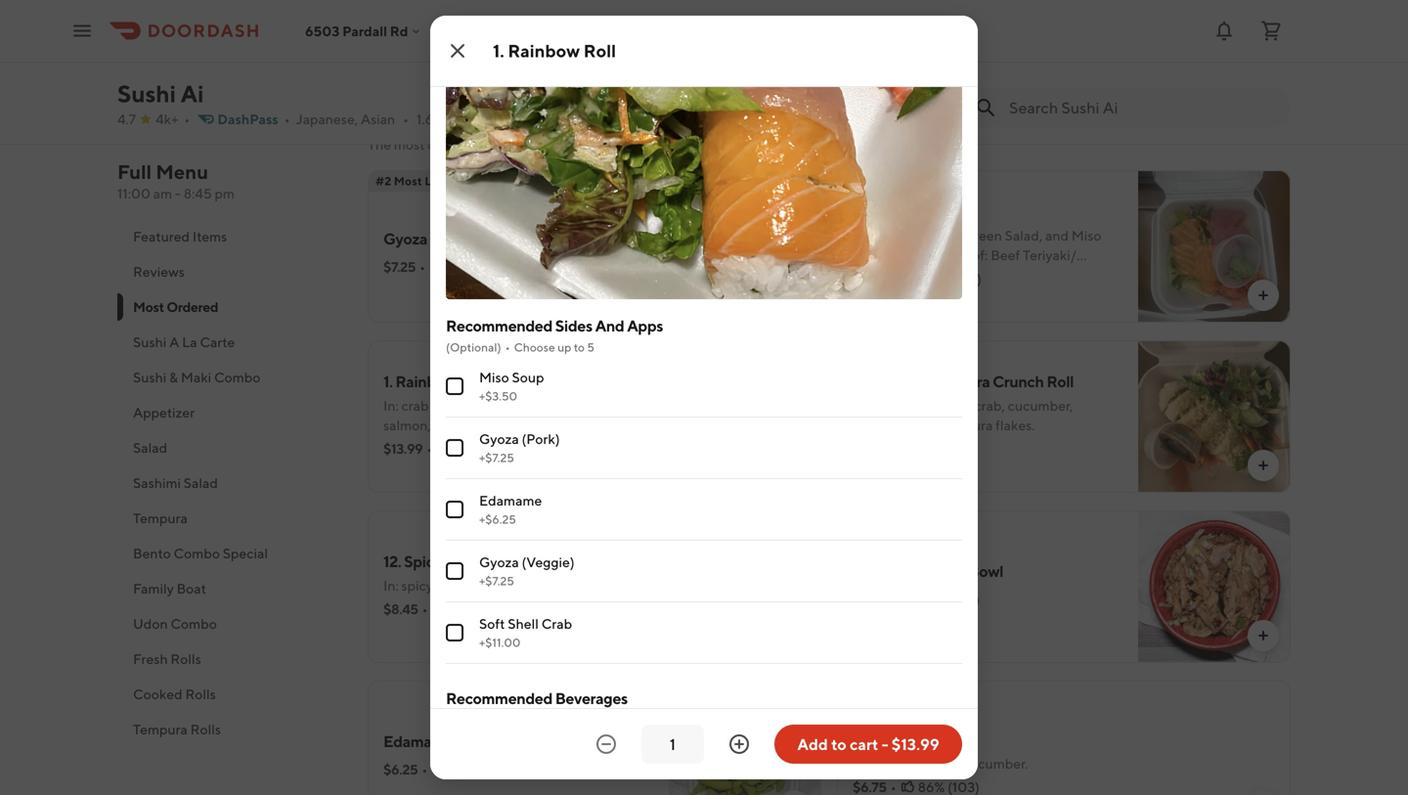 Task type: describe. For each thing, give the bounding box(es) containing it.
asian
[[361, 111, 395, 127]]

• inside recommended sides and apps (optional) • choose up to 5
[[505, 340, 510, 354]]

notification bell image
[[1213, 19, 1236, 43]]

13.
[[853, 730, 871, 749]]

sashimi salad
[[133, 475, 218, 491]]

1. for 1. rainbow roll
[[493, 40, 504, 61]]

item
[[924, 202, 956, 221]]

items
[[193, 228, 227, 245]]

the
[[368, 136, 391, 153]]

combo up boat
[[174, 545, 220, 561]]

crab, inside 13. california roll in: crab, avocado, cucumber.
[[871, 756, 902, 772]]

beverages
[[555, 689, 628, 708]]

reviews
[[133, 264, 185, 280]]

13. california roll in: crab, avocado, cucumber.
[[853, 730, 1028, 772]]

roll for 1. rainbow roll in: crab cucumber avocado top: tuna, salmon, albacore, yellowtail, shrimp, avocado.
[[459, 372, 486, 391]]

&
[[169, 369, 178, 385]]

albacore,
[[434, 417, 491, 433]]

rainbow for 1. rainbow roll
[[508, 40, 580, 61]]

spicy
[[404, 552, 442, 571]]

top: inside 1. rainbow roll in: crab cucumber avocado top: tuna, salmon, albacore, yellowtail, shrimp, avocado.
[[553, 398, 579, 414]]

fresh
[[133, 651, 168, 667]]

crunch
[[993, 372, 1044, 391]]

teriyaki
[[913, 562, 966, 581]]

sushi for sushi ai
[[117, 80, 176, 108]]

$7.25
[[383, 259, 416, 275]]

soft
[[479, 616, 505, 632]]

(68)
[[477, 259, 503, 275]]

chicken
[[853, 562, 910, 581]]

add
[[798, 735, 828, 754]]

$10.25 •
[[853, 591, 904, 607]]

roll inside '24. shrimp tempura crunch roll in: shrimp tempura, crab, cucumber, avocado. top: tempura flakes.'
[[1047, 372, 1074, 391]]

of
[[394, 36, 405, 50]]

sushi & maki combo button
[[117, 360, 344, 395]]

in: inside 1. rainbow roll in: crab cucumber avocado top: tuna, salmon, albacore, yellowtail, shrimp, avocado.
[[383, 398, 399, 414]]

+$7.25 for gyoza (veggie)
[[479, 574, 514, 588]]

combo (2 item ) image
[[1139, 170, 1291, 323]]

avocado. inside 12. spicy tuna roll in: spicy tuna, cucumber, avocado.
[[538, 578, 594, 594]]

rainbow for 1. rainbow roll in: crab cucumber avocado top: tuna, salmon, albacore, yellowtail, shrimp, avocado.
[[395, 372, 456, 391]]

avocado. inside 1. rainbow roll in: crab cucumber avocado top: tuna, salmon, albacore, yellowtail, shrimp, avocado.
[[383, 437, 439, 453]]

recommended beverages
[[446, 689, 628, 708]]

reviews button
[[117, 254, 344, 290]]

sashimi
[[133, 475, 181, 491]]

94% (51)
[[450, 601, 502, 617]]

family boat
[[133, 581, 206, 597]]

0 items, open order cart image
[[1260, 19, 1283, 43]]

edamame for edamame +$6.25
[[479, 493, 542, 509]]

featured
[[133, 228, 190, 245]]

sushi ai
[[117, 80, 204, 108]]

soup
[[512, 369, 544, 385]]

udon combo button
[[117, 606, 344, 642]]

Current quantity is 1 number field
[[653, 734, 693, 755]]

(34)
[[955, 591, 980, 607]]

roll for 13. california roll in: crab, avocado, cucumber.
[[943, 730, 971, 749]]

(optional)
[[446, 340, 501, 354]]

shrimp
[[871, 398, 913, 414]]

• for dashpass •
[[284, 111, 290, 127]]

chicken teriyaki bowl image
[[1139, 511, 1291, 663]]

tempura for tempura rolls
[[133, 721, 188, 738]]

pardall
[[343, 23, 387, 39]]

(veggie)
[[522, 554, 575, 570]]

bowl
[[969, 562, 1004, 581]]

cooked rolls button
[[117, 677, 344, 712]]

sushi a la carte
[[133, 334, 235, 350]]

• for 4k+ •
[[184, 111, 190, 127]]

tempura rolls
[[133, 721, 221, 738]]

add item to cart image for chicken teriyaki bowl
[[1256, 628, 1272, 644]]

tempura inside '24. shrimp tempura crunch roll in: shrimp tempura, crab, cucumber, avocado. top: tempura flakes.'
[[929, 372, 990, 391]]

tempura button
[[117, 501, 344, 536]]

gyoza (pork) +$7.25
[[479, 431, 560, 465]]

bento combo special
[[133, 545, 268, 561]]

- inside full menu 11:00 am - 8:45 pm
[[175, 185, 181, 202]]

(pork) for gyoza (pork) +$7.25
[[522, 431, 560, 447]]

1 vertical spatial most
[[394, 174, 422, 188]]

appetizer
[[133, 404, 195, 421]]

$8.45 •
[[383, 601, 428, 617]]

(53)
[[484, 441, 510, 457]]

1.6
[[417, 111, 434, 127]]

udon combo
[[133, 616, 217, 632]]

$13.99 •
[[383, 441, 433, 457]]

shell
[[508, 616, 539, 632]]

0 vertical spatial 5
[[407, 36, 414, 50]]

cooked rolls
[[133, 686, 216, 702]]

from
[[653, 136, 682, 153]]

88% (34)
[[925, 591, 980, 607]]

udon
[[133, 616, 168, 632]]

sushi for sushi & maki combo
[[133, 369, 167, 385]]

top: inside '24. shrimp tempura crunch roll in: shrimp tempura, crab, cucumber, avocado. top: tempura flakes.'
[[912, 417, 938, 433]]

$7.25 •
[[383, 259, 425, 275]]

$8.45
[[383, 601, 418, 617]]

featured items button
[[117, 219, 344, 254]]

featured items
[[133, 228, 227, 245]]

this
[[685, 136, 707, 153]]

up
[[558, 340, 572, 354]]

sides
[[555, 316, 593, 335]]

increase quantity by 1 image
[[728, 733, 751, 756]]

$21.00
[[853, 270, 895, 287]]

24. shrimp tempura crunch roll image
[[1139, 340, 1291, 493]]

12.
[[383, 552, 401, 571]]

yellowtail,
[[494, 417, 556, 433]]

edamame for edamame
[[383, 732, 454, 751]]

4.7
[[117, 111, 136, 127]]

open menu image
[[70, 19, 94, 43]]

gyoza (pork)
[[383, 229, 473, 248]]

cucumber, inside 12. spicy tuna roll in: spicy tuna, cucumber, avocado.
[[470, 578, 536, 594]]

+$11.00
[[479, 636, 521, 650]]

tuna, inside 12. spicy tuna roll in: spicy tuna, cucumber, avocado.
[[436, 578, 468, 594]]

crab, inside '24. shrimp tempura crunch roll in: shrimp tempura, crab, cucumber, avocado. top: tempura flakes.'
[[975, 398, 1005, 414]]

shrimp,
[[559, 417, 605, 433]]

family
[[133, 581, 174, 597]]

a
[[169, 334, 179, 350]]

(51)
[[479, 601, 502, 617]]

salad button
[[117, 430, 344, 466]]

la
[[182, 334, 197, 350]]

• for $10.25 •
[[898, 591, 904, 607]]

in: inside '24. shrimp tempura crunch roll in: shrimp tempura, crab, cucumber, avocado. top: tempura flakes.'
[[853, 398, 868, 414]]

combo left the (2 on the top of the page
[[853, 202, 904, 221]]

4k+
[[156, 111, 178, 127]]

94% for gyoza (pork)
[[447, 259, 474, 275]]

crab
[[402, 398, 429, 414]]

decrease quantity by 1 image
[[595, 733, 618, 756]]

• for $6.25 •
[[422, 762, 428, 778]]

avocado,
[[905, 756, 961, 772]]

maki
[[181, 369, 211, 385]]



Task type: locate. For each thing, give the bounding box(es) containing it.
5 right up at the left top
[[587, 340, 595, 354]]

$21.00 •
[[853, 270, 905, 287]]

most right #2
[[394, 174, 422, 188]]

gyoza for gyoza (veggie) +$7.25
[[479, 554, 519, 570]]

gyoza for gyoza (pork)
[[383, 229, 427, 248]]

+$7.25
[[479, 451, 514, 465], [479, 574, 514, 588]]

rolls for fresh rolls
[[171, 651, 201, 667]]

in: inside 13. california roll in: crab, avocado, cucumber.
[[853, 756, 868, 772]]

roll for 1. rainbow roll
[[584, 40, 616, 61]]

ordered for most ordered the most commonly ordered items and dishes from this store
[[420, 108, 502, 133]]

0 vertical spatial rainbow
[[508, 40, 580, 61]]

1 vertical spatial gyoza
[[479, 431, 519, 447]]

sushi up 4.7
[[117, 80, 176, 108]]

0 vertical spatial tuna,
[[582, 398, 613, 414]]

tempura inside button
[[133, 510, 188, 526]]

6503 pardall rd button
[[305, 23, 424, 39]]

miso soup +$3.50
[[479, 369, 544, 403]]

tuna, down the 'tuna'
[[436, 578, 468, 594]]

add to cart - $13.99 button
[[775, 725, 963, 764]]

recommended sides and apps group
[[446, 315, 963, 664]]

combo inside button
[[214, 369, 261, 385]]

sushi for sushi a la carte
[[133, 334, 167, 350]]

combo down boat
[[171, 616, 217, 632]]

1 horizontal spatial $13.99
[[892, 735, 940, 754]]

close 1. rainbow roll image
[[446, 39, 470, 63]]

rolls down the cooked rolls button
[[190, 721, 221, 738]]

1.
[[493, 40, 504, 61], [383, 372, 393, 391]]

tempura for tempura
[[133, 510, 188, 526]]

1 vertical spatial (pork)
[[522, 431, 560, 447]]

1 vertical spatial $13.99
[[892, 735, 940, 754]]

avocado. down (veggie) on the bottom left of the page
[[538, 578, 594, 594]]

top: down tempura, in the right of the page
[[912, 417, 938, 433]]

0 vertical spatial rolls
[[171, 651, 201, 667]]

6503
[[305, 23, 340, 39]]

salad right sashimi
[[184, 475, 218, 491]]

0 vertical spatial recommended
[[446, 316, 553, 335]]

• left 1.6
[[403, 111, 409, 127]]

0 horizontal spatial avocado.
[[383, 437, 439, 453]]

top: up shrimp,
[[553, 398, 579, 414]]

top:
[[553, 398, 579, 414], [912, 417, 938, 433]]

rainbow inside dialog
[[508, 40, 580, 61]]

+$3.50
[[479, 389, 518, 403]]

shrimp
[[877, 372, 926, 391]]

0 horizontal spatial crab,
[[871, 756, 902, 772]]

0 vertical spatial 1.
[[493, 40, 504, 61]]

(pork) up the '94% (68)' at the left top
[[430, 229, 473, 248]]

- right am
[[175, 185, 181, 202]]

to right up at the left top
[[574, 340, 585, 354]]

roll inside dialog
[[584, 40, 616, 61]]

rd
[[390, 23, 408, 39]]

gyoza inside gyoza (veggie) +$7.25
[[479, 554, 519, 570]]

in: inside 12. spicy tuna roll in: spicy tuna, cucumber, avocado.
[[383, 578, 399, 594]]

+$7.25 inside the gyoza (pork) +$7.25
[[479, 451, 514, 465]]

carte
[[200, 334, 235, 350]]

bento combo special button
[[117, 536, 344, 571]]

• left choose
[[505, 340, 510, 354]]

tuna, up shrimp,
[[582, 398, 613, 414]]

roll up avocado,
[[943, 730, 971, 749]]

boat
[[177, 581, 206, 597]]

rolls inside button
[[190, 721, 221, 738]]

)
[[959, 202, 964, 221]]

gyoza inside the gyoza (pork) +$7.25
[[479, 431, 519, 447]]

$13.99
[[383, 441, 423, 457], [892, 735, 940, 754]]

94% left (51)
[[450, 601, 477, 617]]

0 vertical spatial 94%
[[447, 259, 474, 275]]

add to cart - $13.99
[[798, 735, 940, 754]]

flakes.
[[996, 417, 1035, 433]]

1 +$7.25 from the top
[[479, 451, 514, 465]]

roll up most ordered the most commonly ordered items and dishes from this store
[[584, 40, 616, 61]]

pm
[[215, 185, 235, 202]]

94% left (68) in the top of the page
[[447, 259, 474, 275]]

cooked
[[133, 686, 183, 702]]

recommended for recommended beverages
[[446, 689, 553, 708]]

0 vertical spatial avocado.
[[853, 417, 909, 433]]

1 horizontal spatial avocado.
[[538, 578, 594, 594]]

$13.99 up avocado,
[[892, 735, 940, 754]]

1 vertical spatial top:
[[912, 417, 938, 433]]

1. inside dialog
[[493, 40, 504, 61]]

cart
[[850, 735, 879, 754]]

crab,
[[975, 398, 1005, 414], [871, 756, 902, 772]]

• for $7.25 •
[[420, 259, 425, 275]]

1 horizontal spatial to
[[832, 735, 847, 754]]

0 horizontal spatial salad
[[133, 440, 167, 456]]

japanese,
[[296, 111, 358, 127]]

family boat button
[[117, 571, 344, 606]]

most
[[394, 136, 425, 153]]

(pork)
[[430, 229, 473, 248], [522, 431, 560, 447]]

to inside button
[[832, 735, 847, 754]]

combo down sushi a la carte button
[[214, 369, 261, 385]]

0 vertical spatial most
[[368, 108, 417, 133]]

most for most ordered the most commonly ordered items and dishes from this store
[[368, 108, 417, 133]]

0 horizontal spatial -
[[175, 185, 181, 202]]

(56)
[[956, 270, 982, 287]]

add item to cart image for 24. shrimp tempura crunch roll
[[1256, 458, 1272, 473]]

1 horizontal spatial crab,
[[975, 398, 1005, 414]]

apps
[[627, 316, 663, 335]]

in: down "cart"
[[853, 756, 868, 772]]

rainbow up most ordered the most commonly ordered items and dishes from this store
[[508, 40, 580, 61]]

0 vertical spatial +$7.25
[[479, 451, 514, 465]]

5 right of at top
[[407, 36, 414, 50]]

+$7.25 inside gyoza (veggie) +$7.25
[[479, 574, 514, 588]]

2 horizontal spatial avocado.
[[853, 417, 909, 433]]

0 vertical spatial to
[[574, 340, 585, 354]]

94% (68)
[[447, 259, 503, 275]]

0 vertical spatial top:
[[553, 398, 579, 414]]

0 horizontal spatial tuna,
[[436, 578, 468, 594]]

rolls up tempura rolls
[[185, 686, 216, 702]]

1 horizontal spatial rainbow
[[508, 40, 580, 61]]

rainbow up crab
[[395, 372, 456, 391]]

1 vertical spatial +$7.25
[[479, 574, 514, 588]]

chicken teriyaki bowl
[[853, 562, 1004, 581]]

11:00
[[117, 185, 151, 202]]

rolls right fresh
[[171, 651, 201, 667]]

avocado. down the shrimp at the right of page
[[853, 417, 909, 433]]

#2
[[376, 174, 392, 188]]

and
[[584, 136, 608, 153]]

0 horizontal spatial 5
[[407, 36, 414, 50]]

0 horizontal spatial 1.
[[383, 372, 393, 391]]

ordered for most ordered
[[166, 299, 218, 315]]

combo
[[853, 202, 904, 221], [214, 369, 261, 385], [174, 545, 220, 561], [171, 616, 217, 632]]

ordered up commonly
[[420, 108, 502, 133]]

dishes
[[611, 136, 650, 153]]

avocado. down salmon,
[[383, 437, 439, 453]]

$6.25
[[383, 762, 418, 778]]

92%
[[926, 270, 953, 287]]

0 horizontal spatial (pork)
[[430, 229, 473, 248]]

cucumber, up flakes.
[[1008, 398, 1073, 414]]

rainbow
[[508, 40, 580, 61], [395, 372, 456, 391]]

1 horizontal spatial cucumber,
[[1008, 398, 1073, 414]]

0 horizontal spatial ordered
[[166, 299, 218, 315]]

cucumber, inside '24. shrimp tempura crunch roll in: shrimp tempura, crab, cucumber, avocado. top: tempura flakes.'
[[1008, 398, 1073, 414]]

1 horizontal spatial edamame
[[479, 493, 542, 509]]

12. spicy tuna roll in: spicy tuna, cucumber, avocado.
[[383, 552, 594, 594]]

-
[[175, 185, 181, 202], [882, 735, 889, 754]]

• down salmon,
[[427, 441, 433, 457]]

1 vertical spatial avocado.
[[383, 437, 439, 453]]

recommended for recommended sides and apps (optional) • choose up to 5
[[446, 316, 553, 335]]

2 +$7.25 from the top
[[479, 574, 514, 588]]

sushi inside button
[[133, 334, 167, 350]]

• for $8.45 •
[[422, 601, 428, 617]]

salmon,
[[383, 417, 431, 433]]

Item Search search field
[[1009, 97, 1276, 118]]

0 horizontal spatial cucumber,
[[470, 578, 536, 594]]

• for $21.00 •
[[899, 270, 905, 287]]

full menu 11:00 am - 8:45 pm
[[117, 160, 235, 202]]

1. right close 1. rainbow roll image
[[493, 40, 504, 61]]

salad up sashimi
[[133, 440, 167, 456]]

None checkbox
[[446, 378, 464, 395], [446, 501, 464, 518], [446, 624, 464, 642], [446, 378, 464, 395], [446, 501, 464, 518], [446, 624, 464, 642]]

tempura rolls button
[[117, 712, 344, 747]]

0 vertical spatial salad
[[133, 440, 167, 456]]

rolls for tempura rolls
[[190, 721, 221, 738]]

• right $6.25 on the left of page
[[422, 762, 428, 778]]

1 vertical spatial recommended
[[446, 689, 553, 708]]

1 vertical spatial to
[[832, 735, 847, 754]]

24. shrimp tempura crunch roll in: shrimp tempura, crab, cucumber, avocado. top: tempura flakes.
[[853, 372, 1074, 433]]

soft shell crab +$11.00
[[479, 616, 572, 650]]

1 vertical spatial 1.
[[383, 372, 393, 391]]

add item to cart image for combo (2 item )
[[1256, 288, 1272, 303]]

1 horizontal spatial (pork)
[[522, 431, 560, 447]]

add item to cart image
[[786, 288, 802, 303], [1256, 288, 1272, 303], [1256, 458, 1272, 473], [1256, 628, 1272, 644]]

(pork) inside the gyoza (pork) +$7.25
[[522, 431, 560, 447]]

1 horizontal spatial tuna,
[[582, 398, 613, 414]]

0 vertical spatial $13.99
[[383, 441, 423, 457]]

+$7.25 up (51)
[[479, 574, 514, 588]]

1. up salmon,
[[383, 372, 393, 391]]

edamame
[[479, 493, 542, 509], [383, 732, 454, 751]]

12. spicy tuna roll image
[[669, 511, 822, 663]]

full
[[117, 160, 152, 183]]

most for most ordered
[[133, 299, 164, 315]]

sushi left a
[[133, 334, 167, 350]]

2 vertical spatial most
[[133, 299, 164, 315]]

• right $21.00
[[899, 270, 905, 287]]

crab, up tempura
[[975, 398, 1005, 414]]

roll inside 1. rainbow roll in: crab cucumber avocado top: tuna, salmon, albacore, yellowtail, shrimp, avocado.
[[459, 372, 486, 391]]

edamame up +$6.25
[[479, 493, 542, 509]]

1 horizontal spatial -
[[882, 735, 889, 754]]

sushi left the &
[[133, 369, 167, 385]]

1 horizontal spatial ordered
[[420, 108, 502, 133]]

recommended inside recommended sides and apps (optional) • choose up to 5
[[446, 316, 553, 335]]

0 vertical spatial ordered
[[420, 108, 502, 133]]

2 vertical spatial tempura
[[133, 721, 188, 738]]

1 vertical spatial edamame
[[383, 732, 454, 751]]

sushi inside button
[[133, 369, 167, 385]]

$13.99 inside button
[[892, 735, 940, 754]]

1 vertical spatial rolls
[[185, 686, 216, 702]]

roll inside 13. california roll in: crab, avocado, cucumber.
[[943, 730, 971, 749]]

0 vertical spatial (pork)
[[430, 229, 473, 248]]

tempura down sashimi
[[133, 510, 188, 526]]

tuna, inside 1. rainbow roll in: crab cucumber avocado top: tuna, salmon, albacore, yellowtail, shrimp, avocado.
[[582, 398, 613, 414]]

mi
[[436, 111, 451, 127]]

avocado.
[[853, 417, 909, 433], [383, 437, 439, 453], [538, 578, 594, 594]]

edamame up $6.25 •
[[383, 732, 454, 751]]

1 vertical spatial 5
[[587, 340, 595, 354]]

cucumber,
[[1008, 398, 1073, 414], [470, 578, 536, 594]]

most inside most ordered the most commonly ordered items and dishes from this store
[[368, 108, 417, 133]]

• right $10.25
[[898, 591, 904, 607]]

sashimi salad button
[[117, 466, 344, 501]]

5
[[407, 36, 414, 50], [587, 340, 595, 354]]

salad inside button
[[184, 475, 218, 491]]

salad inside button
[[133, 440, 167, 456]]

0 vertical spatial edamame
[[479, 493, 542, 509]]

ai
[[181, 80, 204, 108]]

stars
[[416, 36, 440, 50]]

None checkbox
[[446, 439, 464, 457], [446, 562, 464, 580], [446, 439, 464, 457], [446, 562, 464, 580]]

(pork) for gyoza (pork)
[[430, 229, 473, 248]]

0 horizontal spatial to
[[574, 340, 585, 354]]

roll inside 12. spicy tuna roll in: spicy tuna, cucumber, avocado.
[[481, 552, 508, 571]]

1 vertical spatial rainbow
[[395, 372, 456, 391]]

0 horizontal spatial rainbow
[[395, 372, 456, 391]]

1 recommended from the top
[[446, 316, 553, 335]]

to left 13. at the right bottom
[[832, 735, 847, 754]]

of 5 stars
[[394, 36, 440, 50]]

ordered
[[420, 108, 502, 133], [166, 299, 218, 315]]

+$7.25 down yellowtail,
[[479, 451, 514, 465]]

avocado. inside '24. shrimp tempura crunch roll in: shrimp tempura, crab, cucumber, avocado. top: tempura flakes.'
[[853, 417, 909, 433]]

1 vertical spatial 94%
[[450, 601, 477, 617]]

(2
[[907, 202, 921, 221]]

1 horizontal spatial 5
[[587, 340, 595, 354]]

gyoza for gyoza (pork) +$7.25
[[479, 431, 519, 447]]

- right "cart"
[[882, 735, 889, 754]]

1 vertical spatial -
[[882, 735, 889, 754]]

1 vertical spatial crab,
[[871, 756, 902, 772]]

sushi & maki combo
[[133, 369, 261, 385]]

rainbow inside 1. rainbow roll in: crab cucumber avocado top: tuna, salmon, albacore, yellowtail, shrimp, avocado.
[[395, 372, 456, 391]]

1 vertical spatial ordered
[[166, 299, 218, 315]]

tuna
[[444, 552, 478, 571]]

0 vertical spatial cucumber,
[[1008, 398, 1073, 414]]

1 vertical spatial salad
[[184, 475, 218, 491]]

tempura down cooked
[[133, 721, 188, 738]]

roll right the 'tuna'
[[481, 552, 508, 571]]

to inside recommended sides and apps (optional) • choose up to 5
[[574, 340, 585, 354]]

fresh rolls button
[[117, 642, 344, 677]]

0 vertical spatial crab,
[[975, 398, 1005, 414]]

(pork) down avocado
[[522, 431, 560, 447]]

in: left crab
[[383, 398, 399, 414]]

1 vertical spatial cucumber,
[[470, 578, 536, 594]]

most down the reviews on the top left of page
[[133, 299, 164, 315]]

0 horizontal spatial top:
[[553, 398, 579, 414]]

2 recommended from the top
[[446, 689, 553, 708]]

1. rainbow roll image
[[669, 340, 822, 493]]

1 vertical spatial sushi
[[133, 334, 167, 350]]

• right the dashpass
[[284, 111, 290, 127]]

• right the $8.45
[[422, 601, 428, 617]]

edamame image
[[669, 681, 822, 795]]

$13.99 down salmon,
[[383, 441, 423, 457]]

• right 4k+
[[184, 111, 190, 127]]

1 horizontal spatial top:
[[912, 417, 938, 433]]

recommended up the (optional)
[[446, 316, 553, 335]]

ordered inside most ordered the most commonly ordered items and dishes from this store
[[420, 108, 502, 133]]

am
[[153, 185, 172, 202]]

store
[[710, 136, 741, 153]]

0 vertical spatial gyoza
[[383, 229, 427, 248]]

recommended down "+$11.00"
[[446, 689, 553, 708]]

1. rainbow roll in: crab cucumber avocado top: tuna, salmon, albacore, yellowtail, shrimp, avocado.
[[383, 372, 613, 453]]

cucumber, up (51)
[[470, 578, 536, 594]]

most up the
[[368, 108, 417, 133]]

1 horizontal spatial salad
[[184, 475, 218, 491]]

2 vertical spatial sushi
[[133, 369, 167, 385]]

2 vertical spatial avocado.
[[538, 578, 594, 594]]

1 vertical spatial tuna,
[[436, 578, 468, 594]]

0 vertical spatial -
[[175, 185, 181, 202]]

gyoza
[[383, 229, 427, 248], [479, 431, 519, 447], [479, 554, 519, 570]]

2 vertical spatial rolls
[[190, 721, 221, 738]]

- inside button
[[882, 735, 889, 754]]

bento
[[133, 545, 171, 561]]

5 inside recommended sides and apps (optional) • choose up to 5
[[587, 340, 595, 354]]

fresh rolls
[[133, 651, 201, 667]]

in: down 24.
[[853, 398, 868, 414]]

2 vertical spatial gyoza
[[479, 554, 519, 570]]

88%
[[925, 591, 952, 607]]

1 vertical spatial tempura
[[133, 510, 188, 526]]

roll up cucumber at the left of page
[[459, 372, 486, 391]]

roll right crunch
[[1047, 372, 1074, 391]]

+$7.25 for gyoza (pork)
[[479, 451, 514, 465]]

• for $13.99 •
[[427, 441, 433, 457]]

24.
[[853, 372, 874, 391]]

tempura up tempura, in the right of the page
[[929, 372, 990, 391]]

roll
[[584, 40, 616, 61], [459, 372, 486, 391], [1047, 372, 1074, 391], [481, 552, 508, 571], [943, 730, 971, 749]]

gyoza (pork) image
[[669, 170, 822, 323]]

• right $7.25 on the top left of page
[[420, 259, 425, 275]]

in: down 12.
[[383, 578, 399, 594]]

1. rainbow roll dialog
[[430, 16, 978, 795]]

tempura inside button
[[133, 721, 188, 738]]

1 horizontal spatial 1.
[[493, 40, 504, 61]]

rolls for cooked rolls
[[185, 686, 216, 702]]

edamame inside recommended sides and apps group
[[479, 493, 542, 509]]

1. for 1. rainbow roll in: crab cucumber avocado top: tuna, salmon, albacore, yellowtail, shrimp, avocado.
[[383, 372, 393, 391]]

0 horizontal spatial edamame
[[383, 732, 454, 751]]

crab, down add to cart - $13.99
[[871, 756, 902, 772]]

0 horizontal spatial $13.99
[[383, 441, 423, 457]]

0 vertical spatial tempura
[[929, 372, 990, 391]]

94% for in: spicy tuna, cucumber, avocado.
[[450, 601, 477, 617]]

0 vertical spatial sushi
[[117, 80, 176, 108]]

ordered up la
[[166, 299, 218, 315]]

1. inside 1. rainbow roll in: crab cucumber avocado top: tuna, salmon, albacore, yellowtail, shrimp, avocado.
[[383, 372, 393, 391]]



Task type: vqa. For each thing, say whether or not it's contained in the screenshot.
the middle off
no



